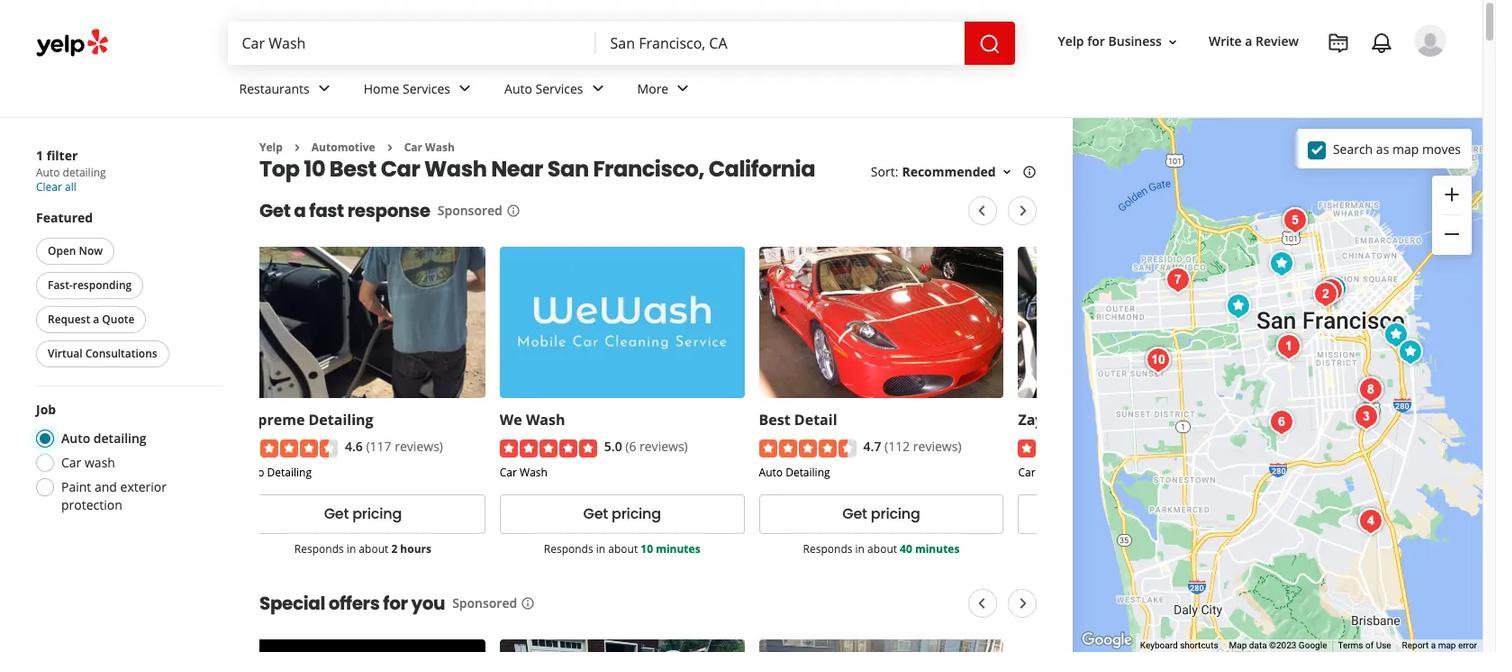 Task type: describe. For each thing, give the bounding box(es) containing it.
24 chevron down v2 image for auto services
[[587, 78, 609, 99]]

16 chevron down v2 image for recommended
[[1000, 165, 1014, 179]]

keyboard shortcuts button
[[1140, 640, 1218, 652]]

in for best detail
[[855, 541, 865, 557]]

yelp for yelp for business
[[1058, 33, 1084, 50]]

car wash, auto detailing
[[1018, 465, 1143, 480]]

wash,
[[1038, 465, 1069, 480]]

offers
[[329, 591, 380, 616]]

supreme detailing
[[241, 410, 374, 430]]

recommended button
[[902, 163, 1014, 181]]

data
[[1249, 641, 1267, 651]]

search as map moves
[[1333, 140, 1461, 157]]

wash down we wash "link"
[[520, 465, 548, 480]]

detailing inside option group
[[94, 430, 147, 447]]

use
[[1376, 641, 1391, 651]]

sort:
[[871, 163, 899, 181]]

write a review link
[[1202, 26, 1306, 58]]

automotive
[[312, 140, 375, 155]]

and
[[95, 478, 117, 495]]

zayn's mobile auto detail link
[[1018, 410, 1201, 430]]

detailing down zayn's mobile auto detail
[[1098, 465, 1143, 480]]

zoom out image
[[1441, 224, 1463, 245]]

24 chevron down v2 image
[[454, 78, 476, 99]]

in for we wash
[[596, 541, 606, 557]]

auto down 4.7 star rating image at the right bottom of the page
[[759, 465, 783, 480]]

virtual consultations
[[48, 346, 157, 361]]

16 info v2 image for get a fast response
[[506, 204, 521, 218]]

Near text field
[[610, 33, 950, 53]]

car down we at left
[[500, 465, 517, 480]]

zoom in image
[[1441, 184, 1463, 205]]

for inside button
[[1088, 33, 1105, 50]]

home services link
[[349, 65, 490, 117]]

car inside option group
[[61, 454, 81, 471]]

fast-responding
[[48, 277, 132, 293]]

responds for wash
[[544, 541, 593, 557]]

minutes for best detail
[[915, 541, 960, 557]]

keyboard shortcuts
[[1140, 641, 1218, 651]]

recommended
[[902, 163, 996, 181]]

taz auto detailing image
[[1317, 271, 1353, 307]]

40
[[900, 541, 912, 557]]

1 vertical spatial 10
[[641, 541, 653, 557]]

5.0 (6 reviews)
[[604, 438, 688, 455]]

open now button
[[36, 238, 115, 265]]

featured
[[36, 209, 93, 226]]

get for we
[[583, 504, 608, 525]]

1 vertical spatial car wash
[[500, 465, 548, 480]]

google
[[1299, 641, 1327, 651]]

get a fast response
[[259, 199, 430, 224]]

top
[[259, 154, 300, 184]]

zayn's
[[1018, 410, 1063, 430]]

4.6 star rating image
[[241, 439, 338, 457]]

responding
[[73, 277, 132, 293]]

now
[[79, 243, 103, 259]]

1 vertical spatial best
[[759, 410, 791, 430]]

2 5 star rating image from the left
[[1018, 439, 1116, 457]]

1 detail from the left
[[794, 410, 837, 430]]

16 chevron right v2 image for automotive
[[290, 140, 304, 155]]

4.6 (117 reviews)
[[345, 438, 443, 455]]

Find text field
[[242, 33, 582, 53]]

get down top
[[259, 199, 291, 224]]

sponsored for special offers for you
[[452, 594, 517, 612]]

terms of use link
[[1338, 641, 1391, 651]]

consultations
[[85, 346, 157, 361]]

home
[[364, 80, 399, 97]]

best detail
[[759, 410, 837, 430]]

auto right mobile
[[1120, 410, 1154, 430]]

near
[[491, 154, 543, 184]]

request a quote button
[[36, 306, 146, 333]]

business categories element
[[225, 65, 1447, 117]]

pricing for wash
[[612, 504, 661, 525]]

automotive link
[[312, 140, 375, 155]]

restaurants
[[239, 80, 310, 97]]

2 detail from the left
[[1158, 410, 1201, 430]]

get pricing for wash
[[583, 504, 661, 525]]

we wash link
[[500, 410, 565, 430]]

error
[[1458, 641, 1477, 651]]

exterior
[[120, 478, 167, 495]]

shine-n-seal express car wash image
[[1349, 399, 1385, 435]]

zayn's mobile auto detail
[[1018, 410, 1201, 430]]

wow auto detailer image
[[1379, 317, 1415, 353]]

supreme detailing link
[[241, 410, 374, 430]]

terms
[[1338, 641, 1363, 651]]

user actions element
[[1044, 23, 1472, 133]]

wash down home services link
[[425, 140, 455, 155]]

map for moves
[[1393, 140, 1419, 157]]

detailing down 4.6 star rating image
[[267, 465, 312, 480]]

shortcuts
[[1180, 641, 1218, 651]]

we wash
[[500, 410, 565, 430]]

report a map error link
[[1402, 641, 1477, 651]]

0 vertical spatial car wash
[[404, 140, 455, 155]]

reviews) for supreme detailing
[[395, 438, 443, 455]]

auto detailing for supreme
[[241, 465, 312, 480]]

nolan p. image
[[1414, 24, 1447, 57]]

car up response
[[381, 154, 420, 184]]

©2023
[[1269, 641, 1297, 651]]

francisco,
[[593, 154, 704, 184]]

detailing down 4.7 star rating image at the right bottom of the page
[[786, 465, 830, 480]]

yelp for "yelp" link
[[259, 140, 283, 155]]

about for we wash
[[608, 541, 638, 557]]

notifications image
[[1371, 32, 1393, 54]]

write
[[1209, 33, 1242, 50]]

auto down 4.6 star rating image
[[241, 465, 264, 480]]

map for error
[[1438, 641, 1456, 651]]

california
[[709, 154, 815, 184]]

0 horizontal spatial best
[[330, 154, 377, 184]]

protection
[[61, 496, 122, 513]]

reviews) for best detail
[[913, 438, 962, 455]]

request a quote
[[48, 312, 135, 327]]

0 horizontal spatial for
[[383, 591, 408, 616]]

virtual consultations button
[[36, 341, 169, 368]]

filter
[[47, 147, 78, 164]]

report
[[1402, 641, 1429, 651]]

auto inside option group
[[61, 430, 90, 447]]

all
[[65, 179, 76, 195]]

san
[[547, 154, 589, 184]]

get pricing for detail
[[843, 504, 920, 525]]

special offers for you
[[259, 591, 445, 616]]

detailing inside 1 filter auto detailing clear all
[[63, 165, 106, 180]]

pricing for detail
[[871, 504, 920, 525]]

clear
[[36, 179, 62, 195]]

of
[[1366, 641, 1374, 651]]

a for report
[[1431, 641, 1436, 651]]

business
[[1109, 33, 1162, 50]]

(6
[[625, 438, 636, 455]]

4.7
[[864, 438, 881, 455]]

mobile bay area auto detailing image
[[1264, 245, 1300, 282]]

response
[[347, 199, 430, 224]]

we
[[500, 410, 522, 430]]



Task type: locate. For each thing, give the bounding box(es) containing it.
24 chevron down v2 image inside more link
[[672, 78, 694, 99]]

2 auto detailing from the left
[[759, 465, 830, 480]]

autobody detail specialist - ads mobile image
[[1393, 334, 1429, 370]]

1 horizontal spatial minutes
[[915, 541, 960, 557]]

16 info v2 image
[[1022, 165, 1037, 179], [506, 204, 521, 218], [521, 596, 535, 610]]

0 horizontal spatial 5 star rating image
[[500, 439, 597, 457]]

auto
[[505, 80, 532, 97], [36, 165, 60, 180], [1120, 410, 1154, 430], [61, 430, 90, 447], [241, 465, 264, 480], [759, 465, 783, 480], [1072, 465, 1095, 480]]

2 responds from the left
[[544, 541, 593, 557]]

previous image left next icon
[[971, 593, 993, 614]]

1 responds from the left
[[294, 541, 344, 557]]

1 horizontal spatial in
[[596, 541, 606, 557]]

services up the san
[[536, 80, 583, 97]]

services left 24 chevron down v2 icon
[[403, 80, 450, 97]]

1 16 chevron right v2 image from the left
[[290, 140, 304, 155]]

reviews) right (112
[[913, 438, 962, 455]]

2 horizontal spatial get pricing
[[843, 504, 920, 525]]

1 horizontal spatial get pricing button
[[500, 494, 745, 534]]

0 horizontal spatial 10
[[304, 154, 325, 184]]

2 previous image from the top
[[971, 593, 993, 614]]

0 vertical spatial sponsored
[[438, 202, 503, 219]]

auto services
[[505, 80, 583, 97]]

next image
[[1013, 593, 1034, 614]]

moves
[[1422, 140, 1461, 157]]

best
[[330, 154, 377, 184], [759, 410, 791, 430]]

1 horizontal spatial reviews)
[[640, 438, 688, 455]]

0 horizontal spatial get pricing button
[[241, 494, 485, 534]]

top 10 best car wash near san francisco, california
[[259, 154, 815, 184]]

responds in about 40 minutes
[[803, 541, 960, 557]]

minutes for we wash
[[656, 541, 701, 557]]

keyboard
[[1140, 641, 1178, 651]]

3 about from the left
[[868, 541, 897, 557]]

1 services from the left
[[403, 80, 450, 97]]

0 horizontal spatial auto detailing
[[241, 465, 312, 480]]

auto down the 1
[[36, 165, 60, 180]]

yelp left business
[[1058, 33, 1084, 50]]

about
[[359, 541, 388, 557], [608, 541, 638, 557], [868, 541, 897, 557]]

car wash
[[404, 140, 455, 155], [500, 465, 548, 480]]

bio car care image
[[1308, 276, 1344, 312]]

fast-responding button
[[36, 272, 143, 299]]

open now
[[48, 243, 103, 259]]

1 about from the left
[[359, 541, 388, 557]]

1
[[36, 147, 43, 164]]

1 horizontal spatial car wash
[[500, 465, 548, 480]]

none field find
[[242, 33, 582, 53]]

1 horizontal spatial responds
[[544, 541, 593, 557]]

fast
[[309, 199, 344, 224]]

get pricing up responds in about 40 minutes
[[843, 504, 920, 525]]

sponsored down the near
[[438, 202, 503, 219]]

1 horizontal spatial 16 chevron down v2 image
[[1166, 35, 1180, 49]]

get pricing up responds in about 10 minutes at left
[[583, 504, 661, 525]]

2 vertical spatial 16 info v2 image
[[521, 596, 535, 610]]

you
[[411, 591, 445, 616]]

get pricing button up responds in about 10 minutes at left
[[500, 494, 745, 534]]

3 24 chevron down v2 image from the left
[[672, 78, 694, 99]]

0 horizontal spatial 16 chevron down v2 image
[[1000, 165, 1014, 179]]

2
[[391, 541, 397, 557]]

0 horizontal spatial car wash
[[404, 140, 455, 155]]

car wash down home services link
[[404, 140, 455, 155]]

previous image for special offers for you
[[971, 593, 993, 614]]

4.7 (112 reviews)
[[864, 438, 962, 455]]

in
[[347, 541, 356, 557], [596, 541, 606, 557], [855, 541, 865, 557]]

1 pricing from the left
[[352, 504, 402, 525]]

get for supreme
[[324, 504, 349, 525]]

best up get a fast response
[[330, 154, 377, 184]]

map region
[[1069, 46, 1496, 652]]

a left fast
[[294, 199, 306, 224]]

2 services from the left
[[536, 80, 583, 97]]

yelp for business button
[[1051, 26, 1187, 58]]

a right write
[[1245, 33, 1253, 50]]

car down home services link
[[404, 140, 423, 155]]

24 chevron down v2 image for more
[[672, 78, 694, 99]]

2 minutes from the left
[[915, 541, 960, 557]]

1 vertical spatial 16 info v2 image
[[506, 204, 521, 218]]

restaurants link
[[225, 65, 349, 117]]

map
[[1229, 641, 1247, 651]]

write a review
[[1209, 33, 1299, 50]]

1 horizontal spatial detail
[[1158, 410, 1201, 430]]

reviews) right "(117"
[[395, 438, 443, 455]]

1 vertical spatial detailing
[[94, 430, 147, 447]]

2 horizontal spatial get pricing button
[[759, 494, 1004, 534]]

auto detailing
[[241, 465, 312, 480], [759, 465, 830, 480]]

1 vertical spatial yelp
[[259, 140, 283, 155]]

previous image left next image
[[971, 200, 993, 222]]

0 horizontal spatial reviews)
[[395, 438, 443, 455]]

2 get pricing from the left
[[583, 504, 661, 525]]

1 get pricing button from the left
[[241, 494, 485, 534]]

minutes
[[656, 541, 701, 557], [915, 541, 960, 557]]

pricing up responds in about 10 minutes at left
[[612, 504, 661, 525]]

2 none field from the left
[[610, 33, 950, 53]]

car up paint
[[61, 454, 81, 471]]

1 vertical spatial sponsored
[[452, 594, 517, 612]]

none field up business categories element
[[610, 33, 950, 53]]

4.6
[[345, 438, 363, 455]]

a left the quote
[[93, 312, 99, 327]]

responds in about 2 hours
[[294, 541, 431, 557]]

auto services link
[[490, 65, 623, 117]]

3 get pricing from the left
[[843, 504, 920, 525]]

map data ©2023 google
[[1229, 641, 1327, 651]]

1 vertical spatial previous image
[[971, 593, 993, 614]]

24 chevron down v2 image inside auto services link
[[587, 78, 609, 99]]

3 in from the left
[[855, 541, 865, 557]]

previous image
[[971, 200, 993, 222], [971, 593, 993, 614]]

about for supreme detailing
[[359, 541, 388, 557]]

in for supreme detailing
[[347, 541, 356, 557]]

0 horizontal spatial about
[[359, 541, 388, 557]]

0 vertical spatial map
[[1393, 140, 1419, 157]]

1 horizontal spatial pricing
[[612, 504, 661, 525]]

search image
[[979, 33, 1000, 55]]

services for home services
[[403, 80, 450, 97]]

2 reviews) from the left
[[640, 438, 688, 455]]

get pricing button up responds in about 40 minutes
[[759, 494, 1004, 534]]

0 horizontal spatial services
[[403, 80, 450, 97]]

services inside auto services link
[[536, 80, 583, 97]]

map
[[1393, 140, 1419, 157], [1438, 641, 1456, 651]]

get up responds in about 40 minutes
[[843, 504, 867, 525]]

we wash image
[[1278, 202, 1314, 238], [1278, 202, 1314, 238]]

1 previous image from the top
[[971, 200, 993, 222]]

16 chevron right v2 image left car wash link
[[383, 140, 397, 155]]

quote
[[102, 312, 135, 327]]

for left you
[[383, 591, 408, 616]]

2 in from the left
[[596, 541, 606, 557]]

4.7 star rating image
[[759, 439, 856, 457]]

yelp down restaurants link
[[259, 140, 283, 155]]

car wash
[[61, 454, 115, 471]]

car wash down we wash "link"
[[500, 465, 548, 480]]

mobile
[[1067, 410, 1116, 430]]

1 horizontal spatial services
[[536, 80, 583, 97]]

a inside 'link'
[[1245, 33, 1253, 50]]

1 vertical spatial for
[[383, 591, 408, 616]]

castro car wash image
[[1271, 328, 1307, 364], [1271, 328, 1307, 364]]

auto detailing down 4.7 star rating image at the right bottom of the page
[[759, 465, 830, 480]]

2 horizontal spatial pricing
[[871, 504, 920, 525]]

1 horizontal spatial map
[[1438, 641, 1456, 651]]

google image
[[1077, 629, 1137, 652]]

more link
[[623, 65, 708, 117]]

0 horizontal spatial yelp
[[259, 140, 283, 155]]

16 chevron right v2 image for car wash
[[383, 140, 397, 155]]

2 16 chevron right v2 image from the left
[[383, 140, 397, 155]]

pricing up responds in about 2 hours
[[352, 504, 402, 525]]

option group
[[31, 401, 223, 514]]

get pricing button for we wash
[[500, 494, 745, 534]]

0 horizontal spatial responds
[[294, 541, 344, 557]]

auto right wash,
[[1072, 465, 1095, 480]]

detail right mobile
[[1158, 410, 1201, 430]]

0 vertical spatial 10
[[304, 154, 325, 184]]

1 horizontal spatial get pricing
[[583, 504, 661, 525]]

get pricing button
[[241, 494, 485, 534], [500, 494, 745, 534], [759, 494, 1004, 534]]

0 horizontal spatial minutes
[[656, 541, 701, 557]]

responds for detailing
[[294, 541, 344, 557]]

1 24 chevron down v2 image from the left
[[313, 78, 335, 99]]

a inside button
[[93, 312, 99, 327]]

pricing
[[352, 504, 402, 525], [612, 504, 661, 525], [871, 504, 920, 525]]

qweex: on-demand mobile car wash image
[[1264, 404, 1300, 440]]

sponsored
[[438, 202, 503, 219], [452, 594, 517, 612]]

16 chevron down v2 image right business
[[1166, 35, 1180, 49]]

16 chevron down v2 image inside yelp for business button
[[1166, 35, 1180, 49]]

car wash link
[[404, 140, 455, 155]]

group
[[1432, 176, 1472, 255]]

1 horizontal spatial none field
[[610, 33, 950, 53]]

1 horizontal spatial about
[[608, 541, 638, 557]]

pricing for detailing
[[352, 504, 402, 525]]

5.0
[[604, 438, 622, 455]]

5 star rating image up wash,
[[1018, 439, 1116, 457]]

yelp for business
[[1058, 33, 1162, 50]]

3 get pricing button from the left
[[759, 494, 1004, 534]]

home services
[[364, 80, 450, 97]]

sponsored right you
[[452, 594, 517, 612]]

auto detailing down 4.6 star rating image
[[241, 465, 312, 480]]

0 horizontal spatial 16 chevron right v2 image
[[290, 140, 304, 155]]

services inside home services link
[[403, 80, 450, 97]]

0 vertical spatial 16 chevron down v2 image
[[1166, 35, 1180, 49]]

map right "as"
[[1393, 140, 1419, 157]]

16 chevron down v2 image up next image
[[1000, 165, 1014, 179]]

2 horizontal spatial responds
[[803, 541, 853, 557]]

get pricing for detailing
[[324, 504, 402, 525]]

16 chevron down v2 image
[[1166, 35, 1180, 49], [1000, 165, 1014, 179]]

1 horizontal spatial auto detailing
[[759, 465, 830, 480]]

car left wash,
[[1018, 465, 1036, 480]]

auto inside 1 filter auto detailing clear all
[[36, 165, 60, 180]]

detailing down filter
[[63, 165, 106, 180]]

1 in from the left
[[347, 541, 356, 557]]

None field
[[242, 33, 582, 53], [610, 33, 950, 53]]

2 horizontal spatial 24 chevron down v2 image
[[672, 78, 694, 99]]

1 filter auto detailing clear all
[[36, 147, 106, 195]]

sponsored for get a fast response
[[438, 202, 503, 219]]

search
[[1333, 140, 1373, 157]]

2 horizontal spatial about
[[868, 541, 897, 557]]

terms of use
[[1338, 641, 1391, 651]]

request
[[48, 312, 90, 327]]

report a map error
[[1402, 641, 1477, 651]]

map left error
[[1438, 641, 1456, 651]]

supreme detailing image
[[1353, 372, 1389, 408], [1353, 372, 1389, 408]]

a
[[1245, 33, 1253, 50], [294, 199, 306, 224], [93, 312, 99, 327], [1431, 641, 1436, 651]]

0 vertical spatial for
[[1088, 33, 1105, 50]]

pricing up "40"
[[871, 504, 920, 525]]

get up responds in about 2 hours
[[324, 504, 349, 525]]

0 vertical spatial yelp
[[1058, 33, 1084, 50]]

get pricing button up responds in about 2 hours
[[241, 494, 485, 534]]

clear all link
[[36, 179, 76, 195]]

reviews)
[[395, 438, 443, 455], [640, 438, 688, 455], [913, 438, 962, 455]]

2 horizontal spatial in
[[855, 541, 865, 557]]

5 star rating image
[[500, 439, 597, 457], [1018, 439, 1116, 457]]

2 get pricing button from the left
[[500, 494, 745, 534]]

1 horizontal spatial for
[[1088, 33, 1105, 50]]

auto detailing for best
[[759, 465, 830, 480]]

detail up 4.7 star rating image at the right bottom of the page
[[794, 410, 837, 430]]

0 horizontal spatial pricing
[[352, 504, 402, 525]]

1 horizontal spatial 5 star rating image
[[1018, 439, 1116, 457]]

services for auto services
[[536, 80, 583, 97]]

auto inside business categories element
[[505, 80, 532, 97]]

1 horizontal spatial 16 chevron right v2 image
[[383, 140, 397, 155]]

reviews) right (6 on the bottom left of page
[[640, 438, 688, 455]]

job
[[36, 401, 56, 418]]

1 5 star rating image from the left
[[500, 439, 597, 457]]

detailing up wash
[[94, 430, 147, 447]]

(117
[[366, 438, 392, 455]]

auto detailing
[[61, 430, 147, 447]]

0 horizontal spatial detail
[[794, 410, 837, 430]]

1 minutes from the left
[[656, 541, 701, 557]]

2 pricing from the left
[[612, 504, 661, 525]]

as
[[1376, 140, 1389, 157]]

car
[[404, 140, 423, 155], [381, 154, 420, 184], [61, 454, 81, 471], [500, 465, 517, 480], [1018, 465, 1036, 480]]

1 none field from the left
[[242, 33, 582, 53]]

none field up home services
[[242, 33, 582, 53]]

3 pricing from the left
[[871, 504, 920, 525]]

review
[[1256, 33, 1299, 50]]

previous image for get a fast response
[[971, 200, 993, 222]]

(112
[[885, 438, 910, 455]]

reviews) for we wash
[[640, 438, 688, 455]]

1 horizontal spatial 16 info v2 image
[[521, 596, 535, 610]]

mr ecowash image
[[1353, 503, 1389, 539]]

3 reviews) from the left
[[913, 438, 962, 455]]

0 horizontal spatial 16 info v2 image
[[506, 204, 521, 218]]

24 chevron down v2 image right auto services
[[587, 78, 609, 99]]

16 info v2 image for special offers for you
[[521, 596, 535, 610]]

a right report
[[1431, 641, 1436, 651]]

best up 4.7 star rating image at the right bottom of the page
[[759, 410, 791, 430]]

responds for detail
[[803, 541, 853, 557]]

5 star rating image down we wash "link"
[[500, 439, 597, 457]]

1 vertical spatial 16 chevron down v2 image
[[1000, 165, 1014, 179]]

None search field
[[227, 22, 1018, 65]]

24 chevron down v2 image inside restaurants link
[[313, 78, 335, 99]]

special
[[259, 591, 325, 616]]

none field 'near'
[[610, 33, 950, 53]]

yelp inside button
[[1058, 33, 1084, 50]]

detailing
[[63, 165, 106, 180], [94, 430, 147, 447]]

about for best detail
[[868, 541, 897, 557]]

1 horizontal spatial 24 chevron down v2 image
[[587, 78, 609, 99]]

16 chevron down v2 image for yelp for business
[[1166, 35, 1180, 49]]

ride on drive image
[[1314, 273, 1350, 309], [1314, 273, 1350, 309]]

2 horizontal spatial 16 info v2 image
[[1022, 165, 1037, 179]]

0 vertical spatial previous image
[[971, 200, 993, 222]]

wash left the near
[[424, 154, 487, 184]]

get pricing button for supreme detailing
[[241, 494, 485, 534]]

2 24 chevron down v2 image from the left
[[587, 78, 609, 99]]

get pricing button for best detail
[[759, 494, 1004, 534]]

1 reviews) from the left
[[395, 438, 443, 455]]

a for request
[[93, 312, 99, 327]]

0 vertical spatial detailing
[[63, 165, 106, 180]]

wash right we at left
[[526, 410, 565, 430]]

virtual
[[48, 346, 83, 361]]

a for write
[[1245, 33, 1253, 50]]

featured group
[[32, 209, 223, 371]]

paint
[[61, 478, 91, 495]]

more
[[637, 80, 669, 97]]

responds in about 10 minutes
[[544, 541, 701, 557]]

16 info v2 image for top 10 best car wash near san francisco, california
[[1022, 165, 1037, 179]]

get
[[259, 199, 291, 224], [324, 504, 349, 525], [583, 504, 608, 525], [843, 504, 867, 525]]

get up responds in about 10 minutes at left
[[583, 504, 608, 525]]

0 vertical spatial 16 info v2 image
[[1022, 165, 1037, 179]]

16 chevron right v2 image
[[290, 140, 304, 155], [383, 140, 397, 155]]

get for best
[[843, 504, 867, 525]]

0 horizontal spatial 24 chevron down v2 image
[[313, 78, 335, 99]]

24 chevron down v2 image right "more"
[[672, 78, 694, 99]]

0 horizontal spatial in
[[347, 541, 356, 557]]

auto right 24 chevron down v2 icon
[[505, 80, 532, 97]]

24 chevron down v2 image
[[313, 78, 335, 99], [587, 78, 609, 99], [672, 78, 694, 99]]

0 horizontal spatial map
[[1393, 140, 1419, 157]]

16 chevron down v2 image inside recommended popup button
[[1000, 165, 1014, 179]]

0 vertical spatial best
[[330, 154, 377, 184]]

shine-n-seal express car wash image
[[1349, 399, 1385, 435]]

24 chevron down v2 image for restaurants
[[313, 78, 335, 99]]

hours
[[400, 541, 431, 557]]

best detail link
[[759, 410, 837, 430]]

a for get
[[294, 199, 306, 224]]

0 horizontal spatial get pricing
[[324, 504, 402, 525]]

unfilthify image
[[1141, 342, 1177, 378], [1141, 342, 1177, 378]]

1 horizontal spatial 10
[[641, 541, 653, 557]]

projects image
[[1328, 32, 1349, 54]]

1 get pricing from the left
[[324, 504, 402, 525]]

2 horizontal spatial reviews)
[[913, 438, 962, 455]]

1 horizontal spatial yelp
[[1058, 33, 1084, 50]]

get pricing up responds in about 2 hours
[[324, 504, 402, 525]]

1 horizontal spatial best
[[759, 410, 791, 430]]

24 chevron down v2 image right restaurants
[[313, 78, 335, 99]]

16 chevron right v2 image right "yelp" link
[[290, 140, 304, 155]]

golden state mobile autodetail image
[[1221, 288, 1257, 324]]

0 horizontal spatial none field
[[242, 33, 582, 53]]

detailing up "4.6"
[[309, 410, 374, 430]]

ethan's car wash & detailing image
[[1161, 262, 1197, 298]]

1 vertical spatial map
[[1438, 641, 1456, 651]]

for left business
[[1088, 33, 1105, 50]]

option group containing job
[[31, 401, 223, 514]]

2 about from the left
[[608, 541, 638, 557]]

auto up "car wash"
[[61, 430, 90, 447]]

1 auto detailing from the left
[[241, 465, 312, 480]]

next image
[[1013, 200, 1034, 222]]

3 responds from the left
[[803, 541, 853, 557]]

mr ecowash image
[[1353, 503, 1389, 539]]

wash
[[425, 140, 455, 155], [424, 154, 487, 184], [526, 410, 565, 430], [520, 465, 548, 480]]



Task type: vqa. For each thing, say whether or not it's contained in the screenshot.
ethan's car wash & detailing icon
yes



